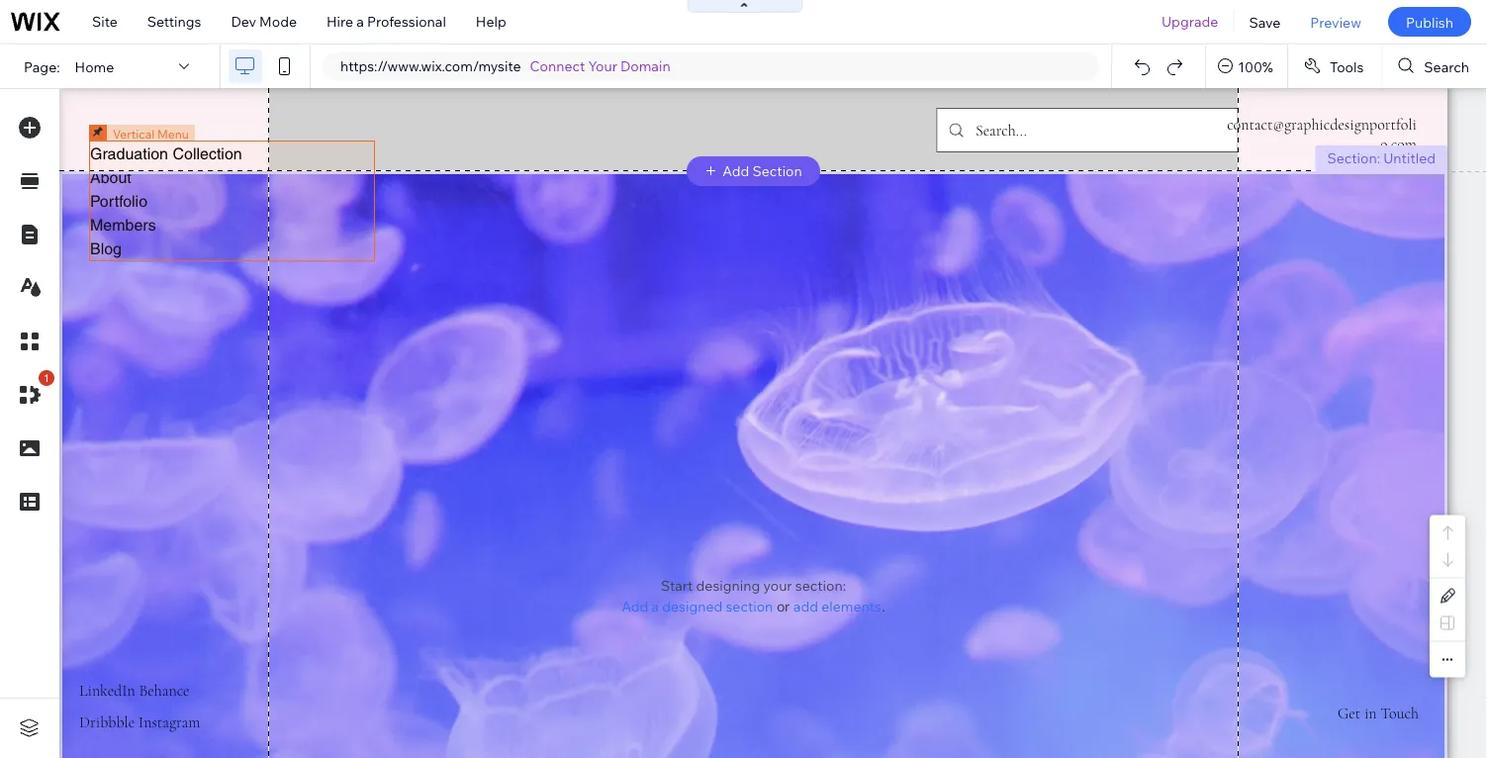 Task type: describe. For each thing, give the bounding box(es) containing it.
section
[[726, 598, 773, 615]]

add
[[793, 598, 818, 615]]

designed
[[662, 598, 723, 615]]

add section
[[723, 162, 802, 180]]

vertical menu
[[113, 126, 189, 141]]

dev mode
[[231, 13, 297, 30]]

settings
[[147, 13, 201, 30]]

100%
[[1238, 58, 1273, 75]]

save
[[1249, 13, 1281, 30]]

vertical
[[113, 126, 155, 141]]

save button
[[1234, 0, 1296, 44]]

upgrade
[[1162, 13, 1219, 30]]

1 button
[[9, 370, 54, 416]]

elements
[[822, 598, 882, 615]]

1
[[43, 372, 50, 384]]

or
[[777, 598, 790, 615]]

search button
[[1383, 45, 1487, 88]]

add a designed section button
[[622, 598, 773, 616]]

start
[[661, 577, 693, 594]]

100% button
[[1207, 45, 1287, 88]]

publish button
[[1388, 7, 1472, 37]]

0 vertical spatial a
[[357, 13, 364, 30]]

your
[[588, 57, 617, 75]]

domain
[[621, 57, 671, 75]]

mode
[[259, 13, 297, 30]]



Task type: vqa. For each thing, say whether or not it's contained in the screenshot.
Wix Business Solutions
no



Task type: locate. For each thing, give the bounding box(es) containing it.
1 vertical spatial a
[[652, 598, 659, 615]]

connect
[[530, 57, 585, 75]]

0 horizontal spatial a
[[357, 13, 364, 30]]

menu
[[157, 126, 189, 141]]

add elements button
[[793, 598, 882, 616]]

search
[[1424, 58, 1470, 75]]

preview
[[1311, 13, 1362, 30]]

site
[[92, 13, 118, 30]]

tools
[[1330, 58, 1364, 75]]

1 horizontal spatial a
[[652, 598, 659, 615]]

preview button
[[1296, 0, 1376, 44]]

add inside start designing your section: add a designed section or add elements .
[[622, 598, 648, 615]]

.
[[882, 598, 885, 615]]

professional
[[367, 13, 446, 30]]

start designing your section: add a designed section or add elements .
[[622, 577, 885, 615]]

your
[[763, 577, 792, 594]]

untitled
[[1384, 149, 1436, 167]]

0 horizontal spatial add
[[622, 598, 648, 615]]

add inside button
[[723, 162, 749, 180]]

a left the designed
[[652, 598, 659, 615]]

hire a professional
[[327, 13, 446, 30]]

designing
[[696, 577, 760, 594]]

0 vertical spatial add
[[723, 162, 749, 180]]

1 horizontal spatial add
[[723, 162, 749, 180]]

section
[[753, 162, 802, 180]]

https://www.wix.com/mysite connect your domain
[[340, 57, 671, 75]]

add
[[723, 162, 749, 180], [622, 598, 648, 615]]

a
[[357, 13, 364, 30], [652, 598, 659, 615]]

add left section
[[723, 162, 749, 180]]

a inside start designing your section: add a designed section or add elements .
[[652, 598, 659, 615]]

section:
[[795, 577, 846, 594]]

add section button
[[687, 156, 820, 186]]

hire
[[327, 13, 353, 30]]

a right the hire
[[357, 13, 364, 30]]

dev
[[231, 13, 256, 30]]

https://www.wix.com/mysite
[[340, 57, 521, 75]]

section: untitled
[[1327, 149, 1436, 167]]

section:
[[1327, 149, 1381, 167]]

tools button
[[1288, 45, 1382, 88]]

help
[[476, 13, 506, 30]]

publish
[[1406, 13, 1454, 30]]

home
[[75, 58, 114, 75]]

1 vertical spatial add
[[622, 598, 648, 615]]

add left the designed
[[622, 598, 648, 615]]



